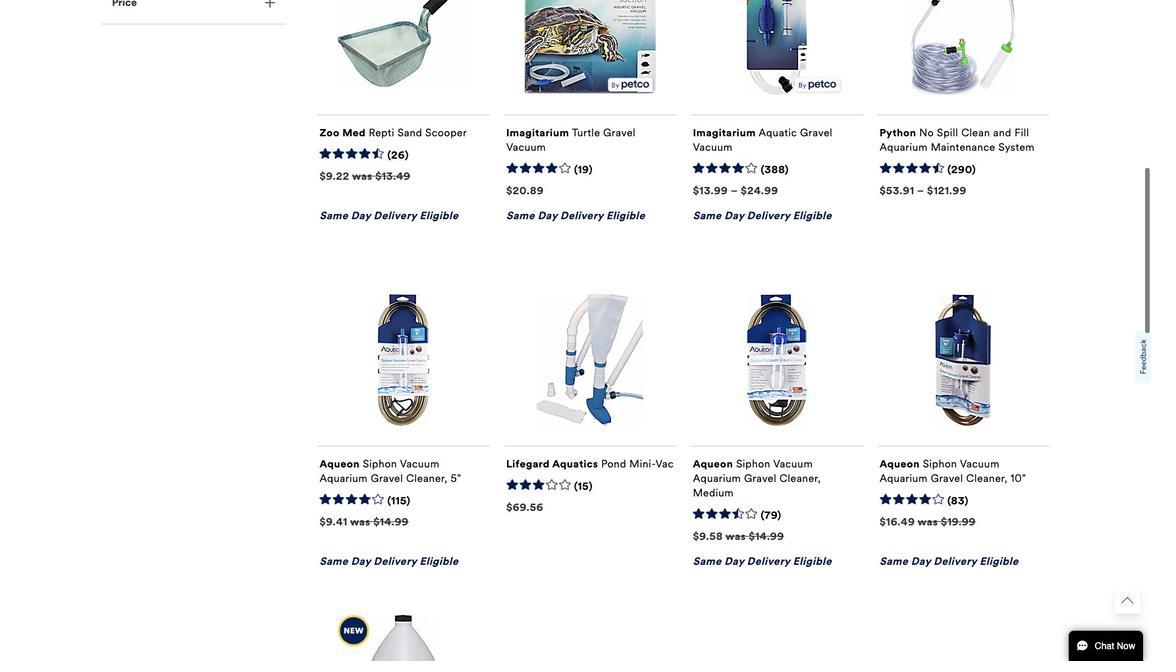 Task type: locate. For each thing, give the bounding box(es) containing it.
3 aqueon from the left
[[880, 458, 920, 470]]

same day delivery eligible down 19 reviews element at the top of the page
[[506, 209, 645, 222]]

2 aqueon from the left
[[693, 458, 734, 470]]

siphon inside the siphon vacuum aquarium gravel cleaner, 10"
[[923, 458, 958, 470]]

delivery down 19 reviews element at the top of the page
[[561, 209, 604, 222]]

gravel inside the siphon vacuum aquarium gravel cleaner, 5"
[[371, 472, 403, 485]]

$14.99 down 79 reviews element
[[749, 530, 785, 543]]

1 horizontal spatial siphon
[[737, 458, 771, 470]]

same down $13.99
[[693, 209, 722, 222]]

2 horizontal spatial aqueon
[[880, 458, 920, 470]]

was for $9.41
[[350, 516, 371, 528]]

$14.99 for (115)
[[374, 516, 409, 528]]

vacuum inside siphon vacuum aquarium gravel cleaner, medium
[[774, 458, 813, 470]]

scroll to top image
[[1122, 595, 1134, 607]]

– for $13.99
[[731, 184, 738, 197]]

aquarium
[[880, 141, 928, 154], [320, 472, 368, 485], [693, 472, 741, 485], [880, 472, 928, 485]]

5"
[[451, 472, 462, 485]]

zoo
[[320, 126, 340, 139]]

aqueon
[[320, 458, 360, 470], [693, 458, 734, 470], [880, 458, 920, 470]]

1 horizontal spatial imagitarium
[[693, 126, 756, 139]]

same for $9.58
[[693, 555, 722, 568]]

$14.99 down 115 reviews element
[[374, 516, 409, 528]]

$69.56
[[506, 501, 544, 514]]

cleaner, left 5"
[[406, 472, 448, 485]]

vacuum up $20.89
[[506, 141, 546, 154]]

was
[[352, 170, 373, 182], [350, 516, 371, 528], [918, 516, 939, 528], [726, 530, 746, 543]]

fill
[[1015, 126, 1030, 139]]

same day delivery eligible down $9.58 was $14.99 in the right bottom of the page
[[693, 555, 832, 568]]

3 siphon from the left
[[923, 458, 958, 470]]

same down "$9.58"
[[693, 555, 722, 568]]

cleaner, inside siphon vacuum aquarium gravel cleaner, medium
[[780, 472, 821, 485]]

1 horizontal spatial –
[[918, 184, 925, 197]]

0 horizontal spatial $14.99
[[374, 516, 409, 528]]

day down $16.49 was $19.99
[[912, 555, 931, 568]]

delivery for (83)
[[934, 555, 977, 568]]

aqueon up medium
[[693, 458, 734, 470]]

26 reviews element
[[388, 149, 409, 163]]

gravel right turtle at the top of the page
[[604, 126, 636, 139]]

vacuum up the '(79)'
[[774, 458, 813, 470]]

$9.58
[[693, 530, 723, 543]]

day
[[351, 209, 371, 222], [538, 209, 558, 222], [725, 209, 745, 222], [351, 555, 371, 568], [725, 555, 745, 568], [912, 555, 931, 568]]

aquatic
[[759, 126, 798, 139]]

same day delivery eligible down $24.99 at the right top of page
[[693, 209, 832, 222]]

1 – from the left
[[731, 184, 738, 197]]

2 horizontal spatial cleaner,
[[967, 472, 1008, 485]]

$53.91 – $121.99
[[880, 184, 967, 197]]

aquarium up the $9.41
[[320, 472, 368, 485]]

19 reviews element
[[574, 163, 593, 177]]

aquatics
[[553, 458, 599, 470]]

1 vertical spatial $14.99
[[749, 530, 785, 543]]

from $13.99 up to $24.99 element
[[693, 184, 779, 197]]

no spill clean and fill aquarium maintenance system
[[880, 126, 1035, 154]]

cleaner, inside the siphon vacuum aquarium gravel cleaner, 5"
[[406, 472, 448, 485]]

vacuum up (115)
[[400, 458, 440, 470]]

0 vertical spatial $14.99
[[374, 516, 409, 528]]

vacuum up $13.99
[[693, 141, 733, 154]]

plus icon 2 image
[[265, 0, 275, 8]]

same down $16.49 at the right bottom of the page
[[880, 555, 909, 568]]

$9.41 was $14.99
[[320, 516, 409, 528]]

aqueon up the $9.41
[[320, 458, 360, 470]]

0 horizontal spatial imagitarium
[[506, 126, 569, 139]]

siphon for (83)
[[923, 458, 958, 470]]

(290)
[[948, 163, 976, 176]]

was right the $9.41
[[350, 516, 371, 528]]

$24.99
[[741, 184, 779, 197]]

was right "$9.58"
[[726, 530, 746, 543]]

same day delivery eligible down the $13.49
[[320, 209, 459, 222]]

$19.99
[[941, 516, 976, 528]]

0 horizontal spatial cleaner,
[[406, 472, 448, 485]]

same down the $9.41
[[320, 555, 348, 568]]

1 horizontal spatial cleaner,
[[780, 472, 821, 485]]

1 siphon from the left
[[363, 458, 397, 470]]

imagitarium
[[506, 126, 569, 139], [693, 126, 756, 139]]

vacuum inside the aquatic gravel vacuum
[[693, 141, 733, 154]]

cleaner, up the '(79)'
[[780, 472, 821, 485]]

gravel for siphon vacuum aquarium gravel cleaner, medium
[[744, 472, 777, 485]]

delivery for (388)
[[747, 209, 791, 222]]

aquarium up $16.49 at the right bottom of the page
[[880, 472, 928, 485]]

10"
[[1011, 472, 1027, 485]]

no
[[920, 126, 934, 139]]

$9.58 was $14.99
[[693, 530, 785, 543]]

$9.22 was $13.49
[[320, 170, 411, 182]]

3 cleaner, from the left
[[967, 472, 1008, 485]]

delivery for (115)
[[374, 555, 417, 568]]

aquarium inside no spill clean and fill aquarium maintenance system
[[880, 141, 928, 154]]

gravel up (115)
[[371, 472, 403, 485]]

0 horizontal spatial aqueon
[[320, 458, 360, 470]]

same day delivery eligible
[[320, 209, 459, 222], [506, 209, 645, 222], [693, 209, 832, 222], [320, 555, 459, 568], [693, 555, 832, 568], [880, 555, 1019, 568]]

was for $9.58
[[726, 530, 746, 543]]

gravel inside the siphon vacuum aquarium gravel cleaner, 10"
[[931, 472, 964, 485]]

siphon up (115)
[[363, 458, 397, 470]]

day for $9.58
[[725, 555, 745, 568]]

was left '$19.99'
[[918, 516, 939, 528]]

1 horizontal spatial aqueon
[[693, 458, 734, 470]]

gravel
[[604, 126, 636, 139], [801, 126, 833, 139], [371, 472, 403, 485], [744, 472, 777, 485], [931, 472, 964, 485]]

was for $16.49
[[918, 516, 939, 528]]

same down $20.89
[[506, 209, 535, 222]]

day down the $13.99 – $24.99
[[725, 209, 745, 222]]

siphon up (83) at the bottom right
[[923, 458, 958, 470]]

delivery down $9.58 was $14.99 in the right bottom of the page
[[747, 555, 791, 568]]

same down $9.22
[[320, 209, 348, 222]]

2 horizontal spatial siphon
[[923, 458, 958, 470]]

python
[[880, 126, 917, 139]]

delivery down '$19.99'
[[934, 555, 977, 568]]

same day delivery eligible down '$19.99'
[[880, 555, 1019, 568]]

vac
[[656, 458, 674, 470]]

day for $9.41
[[351, 555, 371, 568]]

gravel for siphon vacuum aquarium gravel cleaner, 10"
[[931, 472, 964, 485]]

$9.22
[[320, 170, 350, 182]]

siphon inside siphon vacuum aquarium gravel cleaner, medium
[[737, 458, 771, 470]]

same day delivery eligible down $9.41 was $14.99
[[320, 555, 459, 568]]

–
[[731, 184, 738, 197], [918, 184, 925, 197]]

aqueon up $16.49 at the right bottom of the page
[[880, 458, 920, 470]]

$13.49
[[375, 170, 411, 182]]

aquarium down python
[[880, 141, 928, 154]]

delivery
[[374, 209, 417, 222], [561, 209, 604, 222], [747, 209, 791, 222], [374, 555, 417, 568], [747, 555, 791, 568], [934, 555, 977, 568]]

eligible
[[420, 209, 459, 222], [607, 209, 645, 222], [793, 209, 832, 222], [420, 555, 459, 568], [793, 555, 832, 568], [980, 555, 1019, 568]]

aquarium inside siphon vacuum aquarium gravel cleaner, medium
[[693, 472, 741, 485]]

eligible for (19)
[[607, 209, 645, 222]]

– right $13.99
[[731, 184, 738, 197]]

day down $9.22 was $13.49
[[351, 209, 371, 222]]

1 cleaner, from the left
[[406, 472, 448, 485]]

aquarium inside the siphon vacuum aquarium gravel cleaner, 5"
[[320, 472, 368, 485]]

gravel inside the aquatic gravel vacuum
[[801, 126, 833, 139]]

siphon vacuum aquarium gravel cleaner, 5"
[[320, 458, 462, 485]]

0 horizontal spatial siphon
[[363, 458, 397, 470]]

2 – from the left
[[918, 184, 925, 197]]

system
[[999, 141, 1035, 154]]

$14.99
[[374, 516, 409, 528], [749, 530, 785, 543]]

siphon
[[363, 458, 397, 470], [737, 458, 771, 470], [923, 458, 958, 470]]

eligible for (83)
[[980, 555, 1019, 568]]

0 horizontal spatial –
[[731, 184, 738, 197]]

– right $53.91
[[918, 184, 925, 197]]

2 cleaner, from the left
[[780, 472, 821, 485]]

gravel up (83) at the bottom right
[[931, 472, 964, 485]]

$16.49 was $19.99
[[880, 516, 976, 528]]

aquarium for siphon vacuum aquarium gravel cleaner, 5"
[[320, 472, 368, 485]]

siphon up the '(79)'
[[737, 458, 771, 470]]

gravel up the '(79)'
[[744, 472, 777, 485]]

1 imagitarium from the left
[[506, 126, 569, 139]]

vacuum
[[506, 141, 546, 154], [693, 141, 733, 154], [400, 458, 440, 470], [774, 458, 813, 470], [960, 458, 1000, 470]]

aquarium up medium
[[693, 472, 741, 485]]

aqueon for siphon vacuum aquarium gravel cleaner, 5"
[[320, 458, 360, 470]]

aquarium inside the siphon vacuum aquarium gravel cleaner, 10"
[[880, 472, 928, 485]]

day down $20.89
[[538, 209, 558, 222]]

$53.91
[[880, 184, 915, 197]]

1 horizontal spatial $14.99
[[749, 530, 785, 543]]

day down $9.58 was $14.99 in the right bottom of the page
[[725, 555, 745, 568]]

same for $16.49
[[880, 555, 909, 568]]

gravel inside siphon vacuum aquarium gravel cleaner, medium
[[744, 472, 777, 485]]

gravel right the aquatic
[[801, 126, 833, 139]]

cleaner, left '10"'
[[967, 472, 1008, 485]]

day down $9.41 was $14.99
[[351, 555, 371, 568]]

day for $9.22
[[351, 209, 371, 222]]

imagitarium left the aquatic
[[693, 126, 756, 139]]

2 imagitarium from the left
[[693, 126, 756, 139]]

1 aqueon from the left
[[320, 458, 360, 470]]

siphon vacuum aquarium gravel cleaner, medium
[[693, 458, 821, 499]]

was right $9.22
[[352, 170, 373, 182]]

aquatic gravel vacuum
[[693, 126, 833, 154]]

15 reviews element
[[574, 480, 593, 494]]

day for $16.49
[[912, 555, 931, 568]]

(83)
[[948, 495, 969, 507]]

delivery down $24.99 at the right top of page
[[747, 209, 791, 222]]

eligible for (79)
[[793, 555, 832, 568]]

siphon inside the siphon vacuum aquarium gravel cleaner, 5"
[[363, 458, 397, 470]]

zoo med repti sand scooper
[[320, 126, 467, 139]]

cleaner, inside the siphon vacuum aquarium gravel cleaner, 10"
[[967, 472, 1008, 485]]

aqueon for siphon vacuum aquarium gravel cleaner, medium
[[693, 458, 734, 470]]

2 siphon from the left
[[737, 458, 771, 470]]

cleaner,
[[406, 472, 448, 485], [780, 472, 821, 485], [967, 472, 1008, 485]]

vacuum inside the siphon vacuum aquarium gravel cleaner, 5"
[[400, 458, 440, 470]]

vacuum inside the siphon vacuum aquarium gravel cleaner, 10"
[[960, 458, 1000, 470]]

same
[[320, 209, 348, 222], [506, 209, 535, 222], [693, 209, 722, 222], [320, 555, 348, 568], [693, 555, 722, 568], [880, 555, 909, 568]]

same day delivery eligible for $16.49
[[880, 555, 1019, 568]]

delivery down the $13.49
[[374, 209, 417, 222]]

$14.99 for (79)
[[749, 530, 785, 543]]

delivery down $9.41 was $14.99
[[374, 555, 417, 568]]

imagitarium left turtle at the top of the page
[[506, 126, 569, 139]]

vacuum up (83) at the bottom right
[[960, 458, 1000, 470]]

eligible for (388)
[[793, 209, 832, 222]]

scooper
[[425, 126, 467, 139]]



Task type: vqa. For each thing, say whether or not it's contained in the screenshot.
in to the left
no



Task type: describe. For each thing, give the bounding box(es) containing it.
vacuum inside turtle gravel vacuum
[[506, 141, 546, 154]]

turtle
[[572, 126, 601, 139]]

siphon vacuum aquarium gravel cleaner, 10"
[[880, 458, 1027, 485]]

siphon for (79)
[[737, 458, 771, 470]]

(15)
[[574, 480, 593, 493]]

was for $9.22
[[352, 170, 373, 182]]

eligible for (115)
[[420, 555, 459, 568]]

(19)
[[574, 163, 593, 176]]

day for $20.89
[[538, 209, 558, 222]]

clean
[[962, 126, 991, 139]]

aqueon for siphon vacuum aquarium gravel cleaner, 10"
[[880, 458, 920, 470]]

cleaner, for (83)
[[967, 472, 1008, 485]]

same for $9.22
[[320, 209, 348, 222]]

maintenance
[[931, 141, 996, 154]]

siphon for (115)
[[363, 458, 397, 470]]

sand
[[398, 126, 422, 139]]

eligible for (26)
[[420, 209, 459, 222]]

mini-
[[630, 458, 656, 470]]

same for $9.41
[[320, 555, 348, 568]]

med
[[343, 126, 366, 139]]

delivery for (19)
[[561, 209, 604, 222]]

388 reviews element
[[761, 163, 789, 177]]

gravel for siphon vacuum aquarium gravel cleaner, 5"
[[371, 472, 403, 485]]

imagitarium for aquatic gravel vacuum
[[693, 126, 756, 139]]

delivery for (26)
[[374, 209, 417, 222]]

same for $13.99
[[693, 209, 722, 222]]

79 reviews element
[[761, 509, 782, 523]]

(115)
[[388, 495, 411, 507]]

same day delivery eligible for $13.99
[[693, 209, 832, 222]]

83 reviews element
[[948, 495, 969, 509]]

imagitarium for turtle gravel vacuum
[[506, 126, 569, 139]]

(79)
[[761, 509, 782, 522]]

$13.99 – $24.99
[[693, 184, 779, 197]]

vacuum for siphon vacuum aquarium gravel cleaner, 5"
[[400, 458, 440, 470]]

same day delivery eligible for $9.41
[[320, 555, 459, 568]]

$20.89
[[506, 184, 544, 197]]

$16.49
[[880, 516, 915, 528]]

plus icon 2 button
[[101, 0, 286, 24]]

aquarium for siphon vacuum aquarium gravel cleaner, 10"
[[880, 472, 928, 485]]

cleaner, for (115)
[[406, 472, 448, 485]]

$9.41
[[320, 516, 348, 528]]

gravel inside turtle gravel vacuum
[[604, 126, 636, 139]]

$121.99
[[928, 184, 967, 197]]

same day delivery eligible for $20.89
[[506, 209, 645, 222]]

vacuum for siphon vacuum aquarium gravel cleaner, medium
[[774, 458, 813, 470]]

(26)
[[388, 149, 409, 161]]

cleaner, for (79)
[[780, 472, 821, 485]]

aquarium for siphon vacuum aquarium gravel cleaner, medium
[[693, 472, 741, 485]]

lifegard aquatics pond mini-vac
[[506, 458, 674, 470]]

styled arrow button link
[[1115, 588, 1141, 614]]

same day delivery eligible for $9.22
[[320, 209, 459, 222]]

lifegard
[[506, 458, 550, 470]]

day for $13.99
[[725, 209, 745, 222]]

$13.99
[[693, 184, 728, 197]]

same day delivery eligible for $9.58
[[693, 555, 832, 568]]

(388)
[[761, 163, 789, 176]]

spill
[[937, 126, 959, 139]]

turtle gravel vacuum
[[506, 126, 636, 154]]

same for $20.89
[[506, 209, 535, 222]]

pond
[[602, 458, 627, 470]]

vacuum for siphon vacuum aquarium gravel cleaner, 10"
[[960, 458, 1000, 470]]

medium
[[693, 487, 734, 499]]

delivery for (79)
[[747, 555, 791, 568]]

– for $53.91
[[918, 184, 925, 197]]

290 reviews element
[[948, 163, 976, 177]]

115 reviews element
[[388, 495, 411, 509]]

from $53.91 up to $121.99 element
[[880, 184, 967, 197]]

and
[[994, 126, 1012, 139]]

repti
[[369, 126, 395, 139]]



